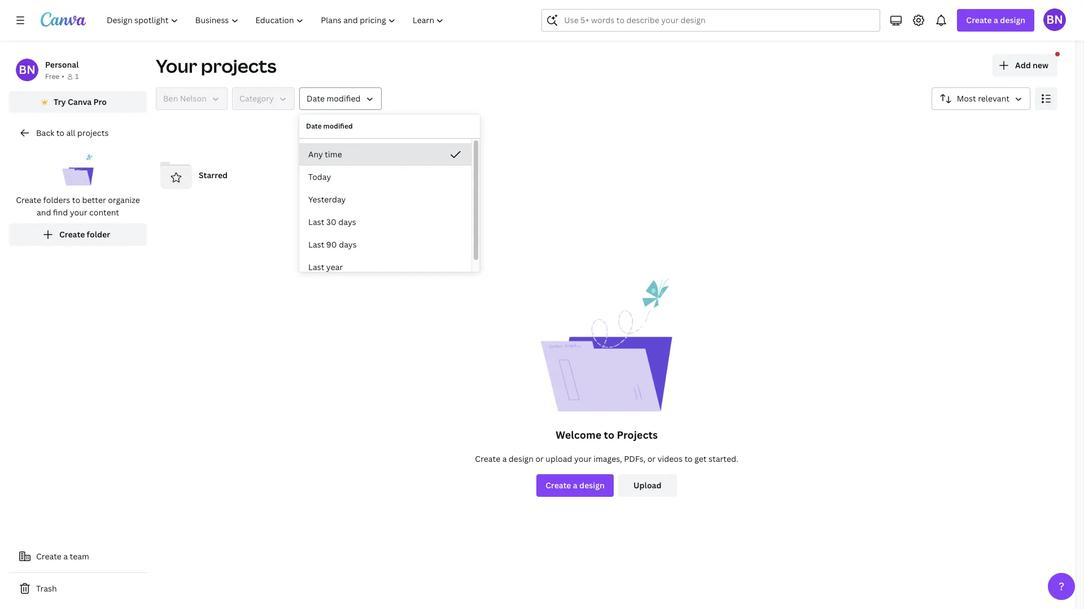 Task type: vqa. For each thing, say whether or not it's contained in the screenshot.
"All templates"
no



Task type: describe. For each thing, give the bounding box(es) containing it.
add new
[[1015, 60, 1049, 71]]

personal
[[45, 59, 79, 70]]

team
[[70, 552, 89, 562]]

1 vertical spatial modified
[[323, 121, 353, 131]]

1 vertical spatial date modified
[[306, 121, 353, 131]]

images,
[[594, 454, 622, 465]]

30
[[326, 217, 336, 228]]

create a design for create a design dropdown button
[[966, 15, 1025, 25]]

create folder button
[[9, 224, 147, 246]]

list box containing any time
[[299, 143, 471, 279]]

and
[[37, 207, 51, 218]]

starred
[[199, 170, 228, 181]]

create folders to better organize and find your content
[[16, 195, 140, 218]]

Search search field
[[564, 10, 858, 31]]

today option
[[299, 166, 471, 189]]

1 horizontal spatial your
[[574, 454, 592, 465]]

yesterday
[[308, 194, 346, 205]]

last for last 30 days
[[308, 217, 324, 228]]

last year option
[[299, 256, 471, 279]]

today button
[[299, 166, 471, 189]]

bn button
[[1043, 8, 1066, 31]]

ben nelson
[[163, 93, 207, 104]]

pdfs,
[[624, 454, 645, 465]]

starred link
[[156, 155, 299, 196]]

ben nelson image for bn dropdown button
[[1043, 8, 1066, 31]]

try
[[54, 97, 66, 107]]

free
[[45, 72, 59, 81]]

trash link
[[9, 578, 147, 601]]

90
[[326, 239, 337, 250]]

free •
[[45, 72, 64, 81]]

today
[[308, 172, 331, 182]]

content
[[89, 207, 119, 218]]

1
[[75, 72, 79, 81]]

new
[[1033, 60, 1049, 71]]

create a team
[[36, 552, 89, 562]]

nelson
[[180, 93, 207, 104]]

any time button
[[299, 143, 471, 166]]

all
[[66, 128, 75, 138]]

top level navigation element
[[99, 9, 454, 32]]

days for last 30 days
[[338, 217, 356, 228]]

create a team button
[[9, 546, 147, 569]]

•
[[62, 72, 64, 81]]

any time option
[[299, 143, 471, 166]]

upload button
[[618, 475, 677, 497]]

upload
[[546, 454, 572, 465]]

yesterday option
[[299, 189, 471, 211]]

ben
[[163, 93, 178, 104]]

create inside create folders to better organize and find your content
[[16, 195, 41, 206]]

upload
[[634, 480, 661, 491]]

welcome
[[556, 429, 602, 442]]

design for create a design dropdown button
[[1000, 15, 1025, 25]]

date inside button
[[307, 93, 325, 104]]

create a design for create a design button
[[546, 480, 605, 491]]

to inside create folders to better organize and find your content
[[72, 195, 80, 206]]

ben nelson element
[[16, 59, 38, 81]]

organize
[[108, 195, 140, 206]]

welcome to projects
[[556, 429, 658, 442]]

get
[[695, 454, 707, 465]]

design for create a design button
[[579, 480, 605, 491]]

Date modified button
[[299, 88, 381, 110]]

folder
[[87, 229, 110, 240]]

create inside dropdown button
[[966, 15, 992, 25]]

any time
[[308, 149, 342, 160]]

most relevant
[[957, 93, 1010, 104]]

last 90 days option
[[299, 234, 471, 256]]

add new button
[[993, 54, 1058, 77]]

1 horizontal spatial projects
[[201, 54, 277, 78]]



Task type: locate. For each thing, give the bounding box(es) containing it.
last inside option
[[308, 217, 324, 228]]

design
[[1000, 15, 1025, 25], [509, 454, 534, 465], [579, 480, 605, 491]]

2 or from the left
[[647, 454, 656, 465]]

1 vertical spatial days
[[339, 239, 357, 250]]

relevant
[[978, 93, 1010, 104]]

1 horizontal spatial create a design
[[966, 15, 1025, 25]]

last 30 days option
[[299, 211, 471, 234]]

1 vertical spatial last
[[308, 239, 324, 250]]

days right 30
[[338, 217, 356, 228]]

ben nelson image
[[1043, 8, 1066, 31], [1043, 8, 1066, 31], [16, 59, 38, 81]]

ben nelson image for ben nelson element
[[16, 59, 38, 81]]

days
[[338, 217, 356, 228], [339, 239, 357, 250]]

create a design inside dropdown button
[[966, 15, 1025, 25]]

projects
[[201, 54, 277, 78], [77, 128, 109, 138]]

to left better
[[72, 195, 80, 206]]

date up any
[[306, 121, 322, 131]]

to up images,
[[604, 429, 614, 442]]

0 vertical spatial projects
[[201, 54, 277, 78]]

last left year
[[308, 262, 324, 273]]

last 90 days button
[[299, 234, 471, 256]]

last year button
[[299, 256, 471, 279]]

started.
[[709, 454, 738, 465]]

modified inside button
[[327, 93, 361, 104]]

Owner button
[[156, 88, 227, 110]]

your projects
[[156, 54, 277, 78]]

0 horizontal spatial or
[[536, 454, 544, 465]]

2 vertical spatial design
[[579, 480, 605, 491]]

last
[[308, 217, 324, 228], [308, 239, 324, 250], [308, 262, 324, 273]]

create inside button
[[59, 229, 85, 240]]

your
[[156, 54, 197, 78]]

design left bn dropdown button
[[1000, 15, 1025, 25]]

last left the 90
[[308, 239, 324, 250]]

folders
[[43, 195, 70, 206]]

last 30 days button
[[299, 211, 471, 234]]

year
[[326, 262, 343, 273]]

create folder
[[59, 229, 110, 240]]

last 90 days
[[308, 239, 357, 250]]

0 horizontal spatial projects
[[77, 128, 109, 138]]

1 last from the top
[[308, 217, 324, 228]]

last 30 days
[[308, 217, 356, 228]]

to
[[56, 128, 64, 138], [72, 195, 80, 206], [604, 429, 614, 442], [685, 454, 693, 465]]

1 vertical spatial design
[[509, 454, 534, 465]]

last left 30
[[308, 217, 324, 228]]

0 vertical spatial create a design
[[966, 15, 1025, 25]]

design inside button
[[579, 480, 605, 491]]

canva
[[68, 97, 92, 107]]

design down create a design or upload your images, pdfs, or videos to get started.
[[579, 480, 605, 491]]

pro
[[93, 97, 107, 107]]

most
[[957, 93, 976, 104]]

back
[[36, 128, 54, 138]]

a left team
[[63, 552, 68, 562]]

find
[[53, 207, 68, 218]]

a up add new dropdown button
[[994, 15, 998, 25]]

a down create a design or upload your images, pdfs, or videos to get started.
[[573, 480, 577, 491]]

2 last from the top
[[308, 239, 324, 250]]

1 horizontal spatial or
[[647, 454, 656, 465]]

add
[[1015, 60, 1031, 71]]

date
[[307, 93, 325, 104], [306, 121, 322, 131]]

0 vertical spatial date modified
[[307, 93, 361, 104]]

days inside option
[[338, 217, 356, 228]]

or
[[536, 454, 544, 465], [647, 454, 656, 465]]

create
[[966, 15, 992, 25], [16, 195, 41, 206], [59, 229, 85, 240], [475, 454, 500, 465], [546, 480, 571, 491], [36, 552, 61, 562]]

3 last from the top
[[308, 262, 324, 273]]

to left get
[[685, 454, 693, 465]]

create a design up add
[[966, 15, 1025, 25]]

days inside option
[[339, 239, 357, 250]]

1 or from the left
[[536, 454, 544, 465]]

last for last 90 days
[[308, 239, 324, 250]]

date modified
[[307, 93, 361, 104], [306, 121, 353, 131]]

0 vertical spatial last
[[308, 217, 324, 228]]

trash
[[36, 584, 57, 595]]

your right upload
[[574, 454, 592, 465]]

create a design button
[[536, 475, 614, 497]]

1 horizontal spatial design
[[579, 480, 605, 491]]

your
[[70, 207, 87, 218], [574, 454, 592, 465]]

0 horizontal spatial design
[[509, 454, 534, 465]]

1 vertical spatial create a design
[[546, 480, 605, 491]]

create a design or upload your images, pdfs, or videos to get started.
[[475, 454, 738, 465]]

0 vertical spatial design
[[1000, 15, 1025, 25]]

try canva pro
[[54, 97, 107, 107]]

time
[[325, 149, 342, 160]]

or right the pdfs,
[[647, 454, 656, 465]]

try canva pro button
[[9, 91, 147, 113]]

a inside dropdown button
[[994, 15, 998, 25]]

design left upload
[[509, 454, 534, 465]]

videos
[[658, 454, 683, 465]]

to left all
[[56, 128, 64, 138]]

category
[[239, 93, 274, 104]]

back to all projects link
[[9, 122, 147, 145]]

None search field
[[542, 9, 880, 32]]

any
[[308, 149, 323, 160]]

your inside create folders to better organize and find your content
[[70, 207, 87, 218]]

better
[[82, 195, 106, 206]]

uploads
[[351, 170, 382, 181]]

a left upload
[[502, 454, 507, 465]]

0 horizontal spatial create a design
[[546, 480, 605, 491]]

modified
[[327, 93, 361, 104], [323, 121, 353, 131]]

last inside 'button'
[[308, 262, 324, 273]]

back to all projects
[[36, 128, 109, 138]]

projects up the category
[[201, 54, 277, 78]]

Category button
[[232, 88, 295, 110]]

0 horizontal spatial your
[[70, 207, 87, 218]]

1 vertical spatial projects
[[77, 128, 109, 138]]

design inside dropdown button
[[1000, 15, 1025, 25]]

create a design down upload
[[546, 480, 605, 491]]

yesterday button
[[299, 189, 471, 211]]

Sort by button
[[931, 88, 1030, 110]]

date right category button
[[307, 93, 325, 104]]

0 vertical spatial days
[[338, 217, 356, 228]]

create a design inside button
[[546, 480, 605, 491]]

1 vertical spatial your
[[574, 454, 592, 465]]

your right 'find'
[[70, 207, 87, 218]]

0 vertical spatial your
[[70, 207, 87, 218]]

days right the 90
[[339, 239, 357, 250]]

last for last year
[[308, 262, 324, 273]]

2 vertical spatial last
[[308, 262, 324, 273]]

1 vertical spatial date
[[306, 121, 322, 131]]

2 horizontal spatial design
[[1000, 15, 1025, 25]]

0 vertical spatial modified
[[327, 93, 361, 104]]

last year
[[308, 262, 343, 273]]

date modified inside button
[[307, 93, 361, 104]]

uploads link
[[308, 155, 450, 196]]

or left upload
[[536, 454, 544, 465]]

projects
[[617, 429, 658, 442]]

create a design
[[966, 15, 1025, 25], [546, 480, 605, 491]]

list box
[[299, 143, 471, 279]]

0 vertical spatial date
[[307, 93, 325, 104]]

create a design button
[[957, 9, 1034, 32]]

days for last 90 days
[[339, 239, 357, 250]]

a
[[994, 15, 998, 25], [502, 454, 507, 465], [573, 480, 577, 491], [63, 552, 68, 562]]

projects right all
[[77, 128, 109, 138]]



